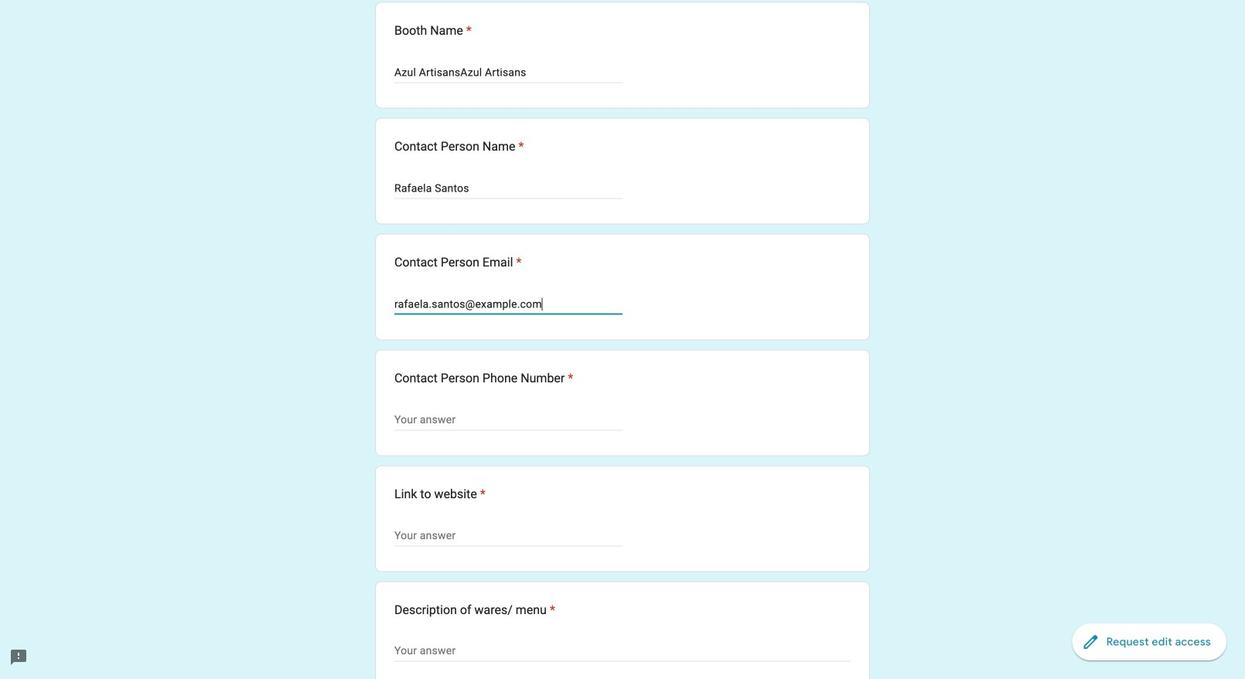 Task type: locate. For each thing, give the bounding box(es) containing it.
required question element for third heading from the top of the page
[[513, 254, 522, 272]]

3 heading from the top
[[395, 254, 522, 272]]

required question element
[[463, 21, 472, 40], [516, 137, 524, 156], [513, 254, 522, 272], [565, 370, 574, 388], [477, 486, 486, 504], [547, 602, 555, 620]]

heading
[[395, 21, 472, 40], [395, 137, 524, 156], [395, 254, 522, 272], [395, 370, 574, 388], [395, 486, 486, 504], [395, 602, 555, 620]]

report a problem to google image
[[9, 649, 28, 668]]

None email field
[[395, 295, 623, 314]]

None text field
[[395, 179, 623, 198]]

None text field
[[395, 63, 623, 82], [395, 411, 623, 430], [395, 527, 623, 546], [395, 63, 623, 82], [395, 411, 623, 430], [395, 527, 623, 546]]

required question element for fifth heading from the bottom of the page
[[516, 137, 524, 156]]

required question element for sixth heading from the bottom
[[463, 21, 472, 40]]



Task type: vqa. For each thing, say whether or not it's contained in the screenshot.
1 image
no



Task type: describe. For each thing, give the bounding box(es) containing it.
6 heading from the top
[[395, 602, 555, 620]]

Your answer text field
[[395, 643, 851, 662]]

1 heading from the top
[[395, 21, 472, 40]]

4 heading from the top
[[395, 370, 574, 388]]

5 heading from the top
[[395, 486, 486, 504]]

2 heading from the top
[[395, 137, 524, 156]]

required question element for 3rd heading from the bottom
[[565, 370, 574, 388]]

required question element for 1st heading from the bottom of the page
[[547, 602, 555, 620]]

required question element for 2nd heading from the bottom of the page
[[477, 486, 486, 504]]



